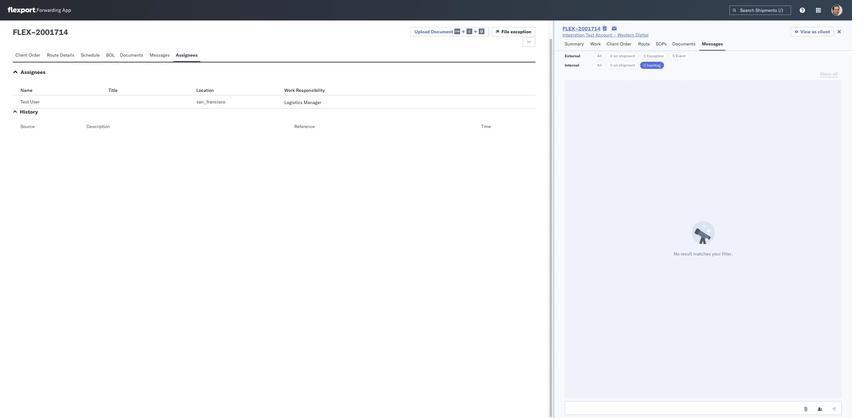 Task type: locate. For each thing, give the bounding box(es) containing it.
0 horizontal spatial client
[[15, 52, 27, 58]]

hashtag
[[647, 63, 661, 68]]

0 vertical spatial 0 on shipment
[[610, 54, 635, 58]]

file exception
[[501, 29, 531, 35]]

as
[[812, 29, 817, 35]]

2 all button from the top
[[594, 62, 605, 69]]

5 event
[[672, 54, 686, 58]]

test user
[[21, 99, 40, 105]]

integration test account - western digital link
[[562, 32, 649, 38]]

1 all button from the top
[[594, 52, 605, 60]]

route
[[638, 41, 650, 47], [47, 52, 59, 58]]

file
[[501, 29, 509, 35]]

test left user
[[21, 99, 29, 105]]

0 vertical spatial on
[[614, 54, 618, 58]]

1 vertical spatial all button
[[594, 62, 605, 69]]

0 on shipment left 0 hashtag
[[610, 63, 635, 68]]

0 on shipment down western
[[610, 54, 635, 58]]

work
[[590, 41, 601, 47], [284, 87, 295, 93]]

1 vertical spatial client
[[15, 52, 27, 58]]

0 vertical spatial all
[[597, 54, 602, 58]]

2001714 up account
[[578, 25, 600, 32]]

0 vertical spatial assignees button
[[173, 49, 200, 62]]

1 horizontal spatial assignees button
[[173, 49, 200, 62]]

- down forwarding app link
[[31, 27, 36, 37]]

history
[[20, 109, 38, 115]]

test
[[586, 32, 594, 38], [21, 99, 29, 105]]

name
[[21, 87, 32, 93]]

order
[[620, 41, 631, 47], [29, 52, 40, 58]]

0 horizontal spatial client order
[[15, 52, 40, 58]]

1 vertical spatial route
[[47, 52, 59, 58]]

0 vertical spatial messages
[[702, 41, 723, 47]]

1 horizontal spatial client order button
[[604, 38, 636, 51]]

route left details
[[47, 52, 59, 58]]

view as client
[[800, 29, 830, 35]]

0 horizontal spatial -
[[31, 27, 36, 37]]

client
[[818, 29, 830, 35]]

bol button
[[103, 49, 117, 62]]

0 horizontal spatial documents
[[120, 52, 143, 58]]

0
[[610, 54, 612, 58], [643, 54, 646, 58], [610, 63, 612, 68], [643, 63, 646, 68]]

bol
[[106, 52, 115, 58]]

0 horizontal spatial work
[[284, 87, 295, 93]]

all button
[[594, 52, 605, 60], [594, 62, 605, 69]]

flex-2001714 link
[[562, 25, 600, 32]]

shipment
[[619, 54, 635, 58], [619, 63, 635, 68]]

description
[[87, 124, 110, 129]]

documents button up event on the right top of page
[[670, 38, 699, 51]]

filter.
[[722, 251, 733, 257]]

0 vertical spatial shipment
[[619, 54, 635, 58]]

work for work responsibility
[[284, 87, 295, 93]]

user
[[30, 99, 40, 105]]

order down western
[[620, 41, 631, 47]]

source
[[21, 124, 35, 129]]

0 vertical spatial route
[[638, 41, 650, 47]]

schedule button
[[78, 49, 103, 62]]

0 vertical spatial client order
[[607, 41, 631, 47]]

upload document
[[415, 29, 453, 34]]

route for route
[[638, 41, 650, 47]]

integration test account - western digital
[[562, 32, 649, 38]]

1 vertical spatial documents
[[120, 52, 143, 58]]

shipment for 0 hashtag
[[619, 63, 635, 68]]

1 horizontal spatial route
[[638, 41, 650, 47]]

messages
[[702, 41, 723, 47], [150, 52, 170, 58]]

1 vertical spatial messages
[[150, 52, 170, 58]]

location
[[196, 87, 214, 93]]

1 horizontal spatial messages
[[702, 41, 723, 47]]

integration
[[562, 32, 585, 38]]

route down digital
[[638, 41, 650, 47]]

client down the integration test account - western digital "link" on the top right of the page
[[607, 41, 619, 47]]

0 vertical spatial test
[[586, 32, 594, 38]]

0 horizontal spatial 2001714
[[36, 27, 68, 37]]

0 horizontal spatial order
[[29, 52, 40, 58]]

0 vertical spatial order
[[620, 41, 631, 47]]

flex - 2001714
[[13, 27, 68, 37]]

1 horizontal spatial test
[[586, 32, 594, 38]]

1 shipment from the top
[[619, 54, 635, 58]]

0 horizontal spatial documents button
[[117, 49, 147, 62]]

client order button
[[604, 38, 636, 51], [13, 49, 44, 62]]

test down flex-2001714 link
[[586, 32, 594, 38]]

documents button right bol
[[117, 49, 147, 62]]

documents up event on the right top of page
[[672, 41, 695, 47]]

client order button down flex
[[13, 49, 44, 62]]

2001714
[[578, 25, 600, 32], [36, 27, 68, 37]]

2 0 on shipment from the top
[[610, 63, 635, 68]]

route button
[[636, 38, 653, 51]]

2 all from the top
[[597, 63, 602, 68]]

client
[[607, 41, 619, 47], [15, 52, 27, 58]]

1 horizontal spatial documents button
[[670, 38, 699, 51]]

0 on shipment
[[610, 54, 635, 58], [610, 63, 635, 68]]

1 vertical spatial client order
[[15, 52, 40, 58]]

client for the left the client order button
[[15, 52, 27, 58]]

work up logistics
[[284, 87, 295, 93]]

your
[[712, 251, 721, 257]]

time
[[481, 124, 491, 129]]

all
[[597, 54, 602, 58], [597, 63, 602, 68]]

client for the right the client order button
[[607, 41, 619, 47]]

client order button down western
[[604, 38, 636, 51]]

on for 0 exception
[[614, 54, 618, 58]]

work inside button
[[590, 41, 601, 47]]

1 on from the top
[[614, 54, 618, 58]]

1 vertical spatial test
[[21, 99, 29, 105]]

forwarding app
[[37, 7, 71, 13]]

documents right bol button
[[120, 52, 143, 58]]

1 all from the top
[[597, 54, 602, 58]]

None text field
[[565, 401, 842, 416]]

1 horizontal spatial client order
[[607, 41, 631, 47]]

event
[[676, 54, 686, 58]]

2001714 down forwarding app
[[36, 27, 68, 37]]

assignees button
[[173, 49, 200, 62], [21, 69, 45, 75]]

client order down flex
[[15, 52, 40, 58]]

shipment left 0 hashtag
[[619, 63, 635, 68]]

1 0 on shipment from the top
[[610, 54, 635, 58]]

1 vertical spatial shipment
[[619, 63, 635, 68]]

1 horizontal spatial work
[[590, 41, 601, 47]]

order down flex - 2001714
[[29, 52, 40, 58]]

1 vertical spatial work
[[284, 87, 295, 93]]

document
[[431, 29, 453, 34]]

messages button
[[699, 38, 725, 51], [147, 49, 173, 62]]

file exception button
[[492, 27, 536, 37], [492, 27, 536, 37]]

0 vertical spatial assignees
[[176, 52, 198, 58]]

reference
[[294, 124, 315, 129]]

1 vertical spatial all
[[597, 63, 602, 68]]

0 horizontal spatial assignees button
[[21, 69, 45, 75]]

exception
[[510, 29, 531, 35]]

no result matches your filter.
[[674, 251, 733, 257]]

on
[[614, 54, 618, 58], [614, 63, 618, 68]]

documents button
[[670, 38, 699, 51], [117, 49, 147, 62]]

1 vertical spatial on
[[614, 63, 618, 68]]

0 horizontal spatial messages button
[[147, 49, 173, 62]]

0 vertical spatial work
[[590, 41, 601, 47]]

1 horizontal spatial -
[[613, 32, 616, 38]]

0 horizontal spatial assignees
[[21, 69, 45, 75]]

-
[[31, 27, 36, 37], [613, 32, 616, 38]]

history button
[[20, 109, 38, 115]]

shipment down western
[[619, 54, 635, 58]]

0 vertical spatial all button
[[594, 52, 605, 60]]

client down flex
[[15, 52, 27, 58]]

- left western
[[613, 32, 616, 38]]

route details button
[[44, 49, 78, 62]]

1 vertical spatial 0 on shipment
[[610, 63, 635, 68]]

1 horizontal spatial client
[[607, 41, 619, 47]]

client order
[[607, 41, 631, 47], [15, 52, 40, 58]]

1 horizontal spatial order
[[620, 41, 631, 47]]

work for work
[[590, 41, 601, 47]]

all button for internal
[[594, 62, 605, 69]]

0 vertical spatial client
[[607, 41, 619, 47]]

2 on from the top
[[614, 63, 618, 68]]

forwarding
[[37, 7, 61, 13]]

documents
[[672, 41, 695, 47], [120, 52, 143, 58]]

1 vertical spatial order
[[29, 52, 40, 58]]

flex-
[[562, 25, 578, 32]]

manager
[[304, 100, 321, 105]]

assignees
[[176, 52, 198, 58], [21, 69, 45, 75]]

1 horizontal spatial documents
[[672, 41, 695, 47]]

work button
[[588, 38, 604, 51]]

1 vertical spatial assignees button
[[21, 69, 45, 75]]

client order down western
[[607, 41, 631, 47]]

work down account
[[590, 41, 601, 47]]

2 shipment from the top
[[619, 63, 635, 68]]

0 horizontal spatial route
[[47, 52, 59, 58]]



Task type: describe. For each thing, give the bounding box(es) containing it.
work responsibility
[[284, 87, 325, 93]]

title
[[108, 87, 117, 93]]

digital
[[635, 32, 649, 38]]

summary button
[[562, 38, 588, 51]]

sops button
[[653, 38, 670, 51]]

test inside "link"
[[586, 32, 594, 38]]

san_francisco
[[196, 99, 225, 105]]

logistics manager
[[284, 100, 321, 105]]

5
[[672, 54, 675, 58]]

0 on shipment for 0 exception
[[610, 54, 635, 58]]

forwarding app link
[[8, 7, 71, 13]]

account
[[595, 32, 612, 38]]

internal
[[565, 63, 579, 68]]

details
[[60, 52, 74, 58]]

0 exception
[[643, 54, 664, 58]]

exception
[[647, 54, 664, 58]]

all for internal
[[597, 63, 602, 68]]

- inside "link"
[[613, 32, 616, 38]]

summary
[[565, 41, 584, 47]]

no
[[674, 251, 679, 257]]

result
[[681, 251, 692, 257]]

western
[[617, 32, 634, 38]]

flex-2001714
[[562, 25, 600, 32]]

1 vertical spatial assignees
[[21, 69, 45, 75]]

upload
[[415, 29, 430, 34]]

1 horizontal spatial 2001714
[[578, 25, 600, 32]]

0 vertical spatial documents
[[672, 41, 695, 47]]

flex
[[13, 27, 31, 37]]

app
[[62, 7, 71, 13]]

sops
[[656, 41, 667, 47]]

upload document button
[[410, 27, 489, 37]]

0 hashtag
[[643, 63, 661, 68]]

0 on shipment for 0 hashtag
[[610, 63, 635, 68]]

1 horizontal spatial messages button
[[699, 38, 725, 51]]

responsibility
[[296, 87, 325, 93]]

matches
[[693, 251, 711, 257]]

all for external
[[597, 54, 602, 58]]

shipment for 0 exception
[[619, 54, 635, 58]]

view
[[800, 29, 811, 35]]

view as client button
[[790, 27, 834, 37]]

logistics
[[284, 100, 302, 105]]

all button for external
[[594, 52, 605, 60]]

0 horizontal spatial messages
[[150, 52, 170, 58]]

external
[[565, 54, 580, 58]]

route details
[[47, 52, 74, 58]]

0 horizontal spatial client order button
[[13, 49, 44, 62]]

route for route details
[[47, 52, 59, 58]]

on for 0 hashtag
[[614, 63, 618, 68]]

1 horizontal spatial assignees
[[176, 52, 198, 58]]

Search Shipments (/) text field
[[729, 5, 791, 15]]

flexport. image
[[8, 7, 37, 13]]

schedule
[[81, 52, 100, 58]]

0 horizontal spatial test
[[21, 99, 29, 105]]



Task type: vqa. For each thing, say whether or not it's contained in the screenshot.
Shipper
no



